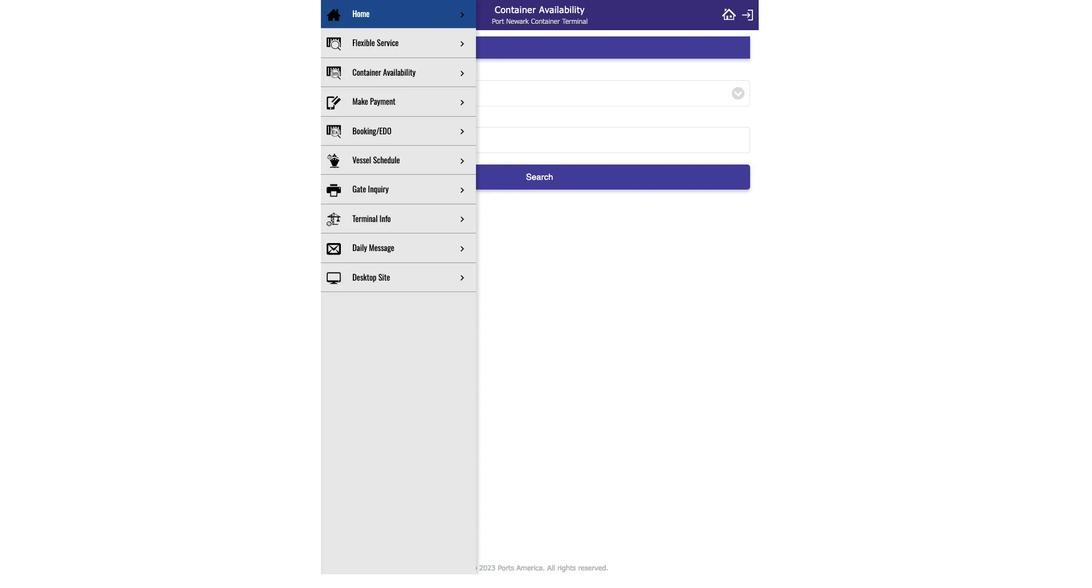 Task type: describe. For each thing, give the bounding box(es) containing it.
© 2023 ports america. all rights reserved.
[[470, 563, 609, 573]]

booking/edo link
[[321, 117, 476, 146]]

terminal info
[[352, 212, 391, 224]]

ports
[[498, 563, 514, 573]]

daily message link
[[321, 234, 476, 263]]

container search
[[351, 42, 417, 52]]

flexible service
[[352, 37, 398, 49]]

home
[[352, 7, 369, 19]]

container for container availability port newark container terminal
[[495, 4, 536, 15]]

flexible service link
[[321, 29, 476, 58]]

america.
[[517, 563, 545, 573]]

make payment link
[[321, 87, 476, 117]]

availability for container availability
[[383, 66, 415, 78]]

daily message
[[352, 242, 394, 254]]

container availability port newark container terminal
[[492, 4, 587, 25]]

make
[[352, 95, 368, 107]]

2023
[[480, 563, 496, 573]]

0 vertical spatial search
[[390, 42, 417, 52]]

search:
[[373, 114, 402, 124]]

gate inquiry link
[[321, 175, 476, 204]]

container availability link
[[321, 58, 476, 87]]

type:
[[357, 66, 378, 76]]

desktop site link
[[321, 263, 476, 292]]

container for container
[[335, 88, 373, 98]]

availability for container availability port newark container terminal
[[539, 4, 585, 15]]

info
[[379, 212, 391, 224]]

booking/edo
[[352, 125, 391, 137]]

terminal inside 'link'
[[352, 212, 377, 224]]

number
[[329, 114, 359, 124]]

home link
[[321, 0, 476, 29]]

search type:
[[329, 66, 378, 76]]

terminal info link
[[321, 204, 476, 234]]

reserved.
[[578, 563, 609, 573]]

desktop site
[[352, 271, 390, 283]]



Task type: vqa. For each thing, say whether or not it's contained in the screenshot.
Search to the top
yes



Task type: locate. For each thing, give the bounding box(es) containing it.
daily
[[352, 242, 367, 254]]

vessel
[[352, 154, 371, 166]]

container for container availability
[[352, 66, 381, 78]]

container availability heading
[[452, 0, 627, 18]]

service
[[377, 37, 398, 49]]

schedule
[[373, 154, 400, 166]]

message
[[369, 242, 394, 254]]

port
[[492, 17, 504, 25]]

desktop
[[352, 271, 376, 283]]

container availability
[[352, 66, 415, 78]]

container up container search link
[[531, 17, 560, 25]]

terminal up container search link
[[562, 17, 587, 25]]

terminal left info on the left of the page
[[352, 212, 377, 224]]

newark
[[506, 17, 529, 25]]

©
[[470, 563, 477, 573]]

to
[[362, 114, 371, 124]]

1 vertical spatial terminal
[[352, 212, 377, 224]]

make payment
[[352, 95, 395, 107]]

search left type:
[[329, 66, 355, 76]]

availability
[[539, 4, 585, 15], [383, 66, 415, 78]]

search
[[390, 42, 417, 52], [329, 66, 355, 76]]

0 vertical spatial availability
[[539, 4, 585, 15]]

terminal inside container availability port newark container terminal
[[562, 17, 587, 25]]

None text field
[[338, 131, 741, 150]]

container availability banner
[[321, 0, 758, 30]]

terminal
[[562, 17, 587, 25], [352, 212, 377, 224]]

© 2023 ports america. all rights reserved. footer
[[317, 561, 762, 576]]

availability down the flexible service link
[[383, 66, 415, 78]]

search up container availability link on the left
[[390, 42, 417, 52]]

gate
[[352, 183, 366, 195]]

1 vertical spatial availability
[[383, 66, 415, 78]]

availability up container search link
[[539, 4, 585, 15]]

payment
[[370, 95, 395, 107]]

availability inside container availability port newark container terminal
[[539, 4, 585, 15]]

number to search: *
[[329, 114, 410, 124]]

site
[[378, 271, 390, 283]]

0 vertical spatial terminal
[[562, 17, 587, 25]]

1 vertical spatial search
[[329, 66, 355, 76]]

container
[[495, 4, 536, 15], [531, 17, 560, 25], [351, 42, 388, 52], [352, 66, 381, 78], [335, 88, 373, 98]]

inquiry
[[368, 183, 388, 195]]

1 horizontal spatial search
[[390, 42, 417, 52]]

0 horizontal spatial availability
[[383, 66, 415, 78]]

vessel schedule
[[352, 154, 400, 166]]

flexible
[[352, 37, 375, 49]]

container search link
[[329, 36, 750, 59]]

1 horizontal spatial terminal
[[562, 17, 587, 25]]

1 horizontal spatial availability
[[539, 4, 585, 15]]

container up newark
[[495, 4, 536, 15]]

*
[[404, 114, 410, 124]]

rights
[[558, 563, 576, 573]]

container up type:
[[351, 42, 388, 52]]

vessel schedule link
[[321, 146, 476, 175]]

0 horizontal spatial terminal
[[352, 212, 377, 224]]

container down search type:
[[335, 88, 373, 98]]

gate inquiry
[[352, 183, 388, 195]]

container down the flexible
[[352, 66, 381, 78]]

container for container search
[[351, 42, 388, 52]]

None button
[[329, 165, 750, 190]]

all
[[548, 563, 555, 573]]

0 horizontal spatial search
[[329, 66, 355, 76]]



